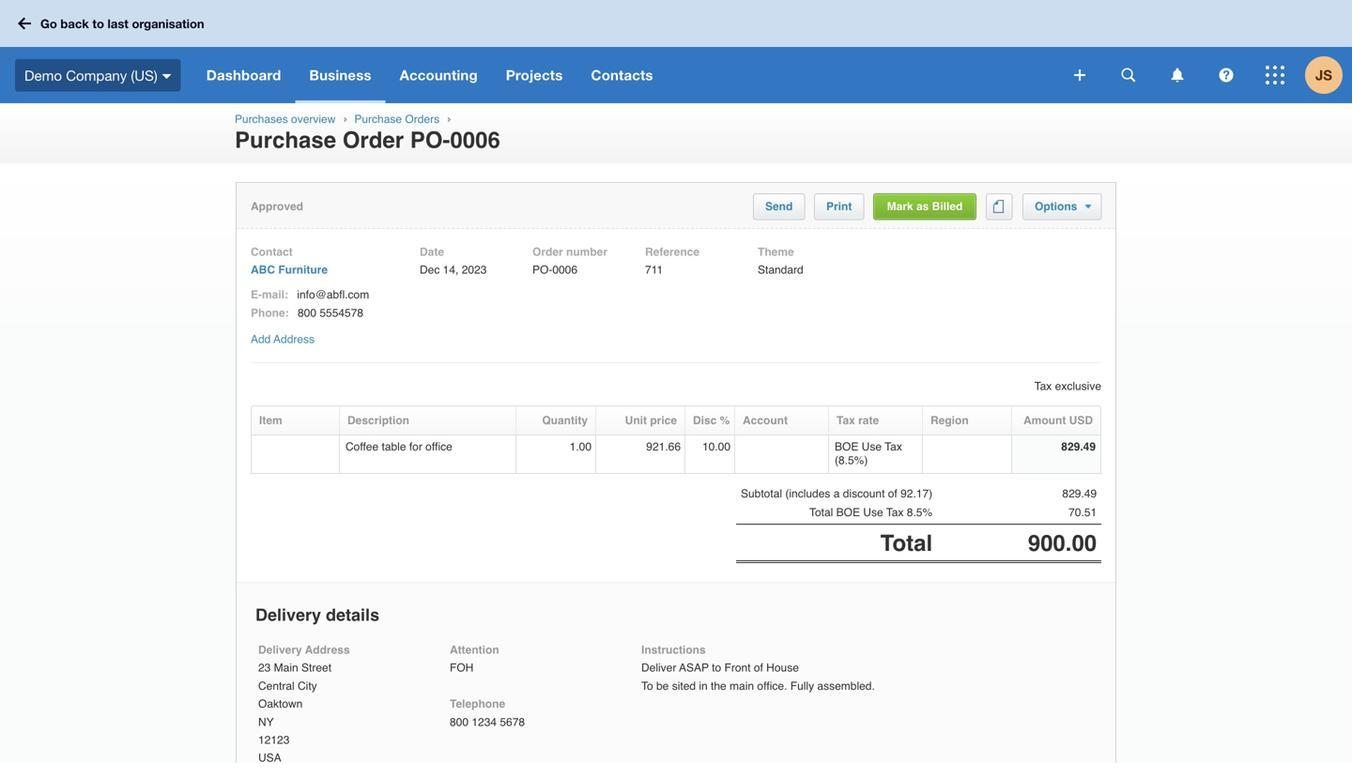 Task type: vqa. For each thing, say whether or not it's contained in the screenshot.
made
no



Task type: describe. For each thing, give the bounding box(es) containing it.
po- for number
[[532, 264, 552, 277]]

disc %
[[693, 414, 730, 427]]

14,
[[443, 264, 459, 277]]

purchases overview
[[235, 113, 336, 126]]

info@abfl.com
[[297, 288, 369, 301]]

po- for order
[[410, 127, 450, 153]]

orders
[[405, 113, 440, 126]]

900.00
[[1028, 531, 1097, 556]]

exclusive
[[1055, 380, 1101, 393]]

sited
[[672, 680, 696, 693]]

office.
[[757, 680, 787, 693]]

delivery for delivery details
[[255, 606, 321, 625]]

business
[[309, 67, 371, 84]]

23
[[258, 662, 271, 675]]

theme standard
[[758, 246, 803, 277]]

10.00
[[702, 441, 731, 454]]

1 vertical spatial 829.49
[[1062, 487, 1097, 501]]

go back to last organisation link
[[11, 7, 216, 40]]

1 horizontal spatial of
[[888, 487, 897, 501]]

dec
[[420, 264, 440, 277]]

dashboard
[[206, 67, 281, 84]]

fully
[[790, 680, 814, 693]]

0 vertical spatial order
[[342, 127, 404, 153]]

contacts button
[[577, 47, 667, 103]]

company
[[66, 67, 127, 83]]

boe use tax (8.5%)
[[835, 441, 902, 467]]

print
[[826, 200, 852, 213]]

instructions deliver asap to front of house to be sited in the main office. fully assembled.
[[641, 644, 875, 693]]

house
[[766, 662, 799, 675]]

to inside banner
[[92, 16, 104, 31]]

1 vertical spatial boe
[[836, 506, 860, 519]]

date
[[420, 246, 444, 259]]

delivery for delivery address 23 main street central city oaktown ny 12123
[[258, 644, 302, 657]]

as
[[916, 200, 929, 213]]

go back to last organisation
[[40, 16, 204, 31]]

billed
[[932, 200, 963, 213]]

in
[[699, 680, 708, 693]]

attention
[[450, 644, 499, 657]]

reference 711
[[645, 246, 700, 277]]

send
[[765, 200, 793, 213]]

deliver
[[641, 662, 676, 675]]

e-
[[251, 288, 262, 301]]

mark as billed button
[[887, 200, 963, 213]]

asap
[[679, 662, 709, 675]]

item
[[259, 414, 282, 427]]

purchase orders
[[354, 113, 440, 126]]

tax left 'rate' at the right of page
[[837, 414, 855, 427]]

city
[[298, 680, 317, 693]]

banner containing dashboard
[[0, 0, 1352, 103]]

demo company (us)
[[24, 67, 157, 83]]

purchase order po-0006
[[235, 127, 500, 153]]

options
[[1035, 200, 1077, 213]]

send button
[[765, 200, 793, 213]]

dashboard link
[[192, 47, 295, 103]]

unit price
[[625, 414, 677, 427]]

options button
[[1035, 200, 1091, 213]]

add address link
[[251, 333, 315, 346]]

add
[[251, 333, 271, 346]]

%
[[720, 414, 730, 427]]

contacts
[[591, 67, 653, 84]]

the
[[711, 680, 726, 693]]

central
[[258, 680, 295, 693]]

total for total boe use tax 8.5%
[[809, 506, 833, 519]]

tax inside boe use tax (8.5%)
[[885, 441, 902, 454]]

js button
[[1305, 47, 1352, 103]]

coffee table for office
[[346, 441, 452, 454]]

abc furniture
[[251, 264, 328, 277]]

address for delivery address 23 main street central city oaktown ny 12123
[[305, 644, 350, 657]]

abc
[[251, 264, 275, 277]]

(8.5%)
[[835, 454, 868, 467]]

accounting
[[400, 67, 478, 84]]

purchase for purchase order po-0006
[[235, 127, 336, 153]]

mark as billed
[[887, 200, 963, 213]]

800 inside telephone 800 1234 5678
[[450, 716, 469, 729]]

projects button
[[492, 47, 577, 103]]

92.17)
[[901, 487, 933, 501]]

number
[[566, 246, 608, 259]]

table
[[382, 441, 406, 454]]

attention foh
[[450, 644, 499, 675]]

add address
[[251, 333, 315, 346]]

tax exclusive
[[1034, 380, 1101, 393]]

phone:
[[251, 306, 289, 320]]

demo company (us) button
[[0, 47, 192, 103]]

ny
[[258, 716, 274, 729]]

front
[[724, 662, 751, 675]]

711
[[645, 264, 663, 277]]

1 horizontal spatial svg image
[[1171, 68, 1184, 82]]

price
[[650, 414, 677, 427]]



Task type: locate. For each thing, give the bounding box(es) containing it.
0 vertical spatial po-
[[410, 127, 450, 153]]

use
[[862, 441, 882, 454], [863, 506, 883, 519]]

5554578
[[320, 306, 363, 320]]

back
[[60, 16, 89, 31]]

0 vertical spatial total
[[809, 506, 833, 519]]

accounting button
[[386, 47, 492, 103]]

organisation
[[132, 16, 204, 31]]

js
[[1315, 67, 1332, 84]]

1 horizontal spatial total
[[880, 531, 933, 556]]

of left 92.17)
[[888, 487, 897, 501]]

svg image inside go back to last organisation link
[[18, 17, 31, 30]]

be
[[656, 680, 669, 693]]

use down discount
[[863, 506, 883, 519]]

a
[[834, 487, 840, 501]]

for
[[409, 441, 422, 454]]

70.51
[[1069, 506, 1097, 519]]

800
[[298, 306, 316, 320], [450, 716, 469, 729]]

order down purchase orders link
[[342, 127, 404, 153]]

(includes
[[785, 487, 830, 501]]

total boe use tax 8.5%
[[809, 506, 933, 519]]

use inside boe use tax (8.5%)
[[862, 441, 882, 454]]

800 left 1234
[[450, 716, 469, 729]]

0006 down number
[[552, 264, 577, 277]]

0 vertical spatial delivery
[[255, 606, 321, 625]]

mail:
[[262, 288, 288, 301]]

furniture
[[278, 264, 328, 277]]

0006 for purchase order po-0006
[[450, 127, 500, 153]]

tax up amount
[[1034, 380, 1052, 393]]

main
[[730, 680, 754, 693]]

amount
[[1023, 414, 1066, 427]]

go
[[40, 16, 57, 31]]

2 horizontal spatial svg image
[[1219, 68, 1233, 82]]

banner
[[0, 0, 1352, 103]]

telephone
[[450, 698, 505, 711]]

1 vertical spatial purchase
[[235, 127, 336, 153]]

delivery details
[[255, 606, 379, 625]]

purchase up purchase order po-0006
[[354, 113, 402, 126]]

0 vertical spatial purchase
[[354, 113, 402, 126]]

1 vertical spatial order
[[532, 246, 563, 259]]

0 horizontal spatial of
[[754, 662, 763, 675]]

2023
[[462, 264, 487, 277]]

usd
[[1069, 414, 1093, 427]]

0 horizontal spatial 0006
[[450, 127, 500, 153]]

boe
[[835, 441, 859, 454], [836, 506, 860, 519]]

1 vertical spatial address
[[305, 644, 350, 657]]

800 inside e-mail: info@abfl.com phone: 800 5554578
[[298, 306, 316, 320]]

boe inside boe use tax (8.5%)
[[835, 441, 859, 454]]

office
[[426, 441, 452, 454]]

of right front
[[754, 662, 763, 675]]

e-mail: info@abfl.com phone: 800 5554578
[[251, 288, 369, 320]]

0 vertical spatial to
[[92, 16, 104, 31]]

amount usd
[[1023, 414, 1093, 427]]

discount
[[843, 487, 885, 501]]

to left the last
[[92, 16, 104, 31]]

5678
[[500, 716, 525, 729]]

abc furniture link
[[251, 264, 328, 277]]

tax up 92.17)
[[885, 441, 902, 454]]

to up the
[[712, 662, 721, 675]]

800 down info@abfl.com
[[298, 306, 316, 320]]

boe down subtotal (includes a discount of 92.17)
[[836, 506, 860, 519]]

12123
[[258, 734, 290, 747]]

address inside delivery address 23 main street central city oaktown ny 12123
[[305, 644, 350, 657]]

account
[[743, 414, 788, 427]]

1 vertical spatial delivery
[[258, 644, 302, 657]]

1 horizontal spatial purchase
[[354, 113, 402, 126]]

mark
[[887, 200, 913, 213]]

total down (includes
[[809, 506, 833, 519]]

subtotal
[[741, 487, 782, 501]]

purchase down purchases overview link
[[235, 127, 336, 153]]

svg image inside demo company (us) "popup button"
[[162, 74, 172, 79]]

svg image
[[18, 17, 31, 30], [1266, 66, 1284, 85], [1122, 68, 1136, 82], [162, 74, 172, 79]]

purchase
[[354, 113, 402, 126], [235, 127, 336, 153]]

po- down orders in the top of the page
[[410, 127, 450, 153]]

theme
[[758, 246, 794, 259]]

address right add
[[274, 333, 315, 346]]

tax left 8.5% on the bottom right of page
[[886, 506, 904, 519]]

of inside instructions deliver asap to front of house to be sited in the main office. fully assembled.
[[754, 662, 763, 675]]

delivery address 23 main street central city oaktown ny 12123
[[258, 644, 350, 747]]

1 horizontal spatial 800
[[450, 716, 469, 729]]

1 horizontal spatial po-
[[532, 264, 552, 277]]

1 horizontal spatial to
[[712, 662, 721, 675]]

0006 down accounting at the top left of the page
[[450, 127, 500, 153]]

to
[[92, 16, 104, 31], [712, 662, 721, 675]]

date dec 14, 2023
[[420, 246, 487, 277]]

coffee
[[346, 441, 379, 454]]

1 horizontal spatial 0006
[[552, 264, 577, 277]]

0 horizontal spatial total
[[809, 506, 833, 519]]

unit
[[625, 414, 647, 427]]

829.49 up 70.51
[[1062, 487, 1097, 501]]

svg image
[[1171, 68, 1184, 82], [1219, 68, 1233, 82], [1074, 69, 1085, 81]]

829.49 down usd
[[1061, 441, 1096, 454]]

boe up (8.5%)
[[835, 441, 859, 454]]

disc
[[693, 414, 717, 427]]

0 horizontal spatial to
[[92, 16, 104, 31]]

0 horizontal spatial 800
[[298, 306, 316, 320]]

address for add address
[[274, 333, 315, 346]]

total
[[809, 506, 833, 519], [880, 531, 933, 556]]

po- inside 'order number po-0006'
[[532, 264, 552, 277]]

8.5%
[[907, 506, 933, 519]]

(us)
[[131, 67, 157, 83]]

total for total
[[880, 531, 933, 556]]

purchases
[[235, 113, 288, 126]]

main
[[274, 662, 298, 675]]

rate
[[858, 414, 879, 427]]

oaktown
[[258, 698, 303, 711]]

contact
[[251, 246, 293, 259]]

to
[[641, 680, 653, 693]]

1 vertical spatial to
[[712, 662, 721, 675]]

instructions
[[641, 644, 706, 657]]

telephone 800 1234 5678
[[450, 698, 525, 729]]

0 horizontal spatial purchase
[[235, 127, 336, 153]]

street
[[301, 662, 331, 675]]

demo
[[24, 67, 62, 83]]

business button
[[295, 47, 386, 103]]

0 vertical spatial 829.49
[[1061, 441, 1096, 454]]

approved
[[251, 200, 303, 213]]

1 vertical spatial 800
[[450, 716, 469, 729]]

purchase for purchase orders
[[354, 113, 402, 126]]

order inside 'order number po-0006'
[[532, 246, 563, 259]]

address up street
[[305, 644, 350, 657]]

print button
[[826, 200, 852, 213]]

quantity
[[542, 414, 588, 427]]

delivery
[[255, 606, 321, 625], [258, 644, 302, 657]]

1 vertical spatial of
[[754, 662, 763, 675]]

1 vertical spatial po-
[[532, 264, 552, 277]]

total down 8.5% on the bottom right of page
[[880, 531, 933, 556]]

0 horizontal spatial order
[[342, 127, 404, 153]]

0 horizontal spatial po-
[[410, 127, 450, 153]]

0006 for order number po-0006
[[552, 264, 577, 277]]

0 horizontal spatial svg image
[[1074, 69, 1085, 81]]

details
[[326, 606, 379, 625]]

last
[[108, 16, 129, 31]]

description
[[347, 414, 409, 427]]

0 vertical spatial 800
[[298, 306, 316, 320]]

tax rate
[[837, 414, 879, 427]]

assembled.
[[817, 680, 875, 693]]

1 vertical spatial total
[[880, 531, 933, 556]]

po- right 2023
[[532, 264, 552, 277]]

0 vertical spatial boe
[[835, 441, 859, 454]]

0 vertical spatial use
[[862, 441, 882, 454]]

1234
[[472, 716, 497, 729]]

subtotal (includes a discount of 92.17)
[[741, 487, 933, 501]]

to inside instructions deliver asap to front of house to be sited in the main office. fully assembled.
[[712, 662, 721, 675]]

1 vertical spatial 0006
[[552, 264, 577, 277]]

order left number
[[532, 246, 563, 259]]

0 vertical spatial address
[[274, 333, 315, 346]]

use up (8.5%)
[[862, 441, 882, 454]]

1 vertical spatial use
[[863, 506, 883, 519]]

0 vertical spatial of
[[888, 487, 897, 501]]

0 vertical spatial 0006
[[450, 127, 500, 153]]

0006 inside 'order number po-0006'
[[552, 264, 577, 277]]

921.66
[[646, 441, 681, 454]]

foh
[[450, 662, 474, 675]]

1 horizontal spatial order
[[532, 246, 563, 259]]

delivery inside delivery address 23 main street central city oaktown ny 12123
[[258, 644, 302, 657]]



